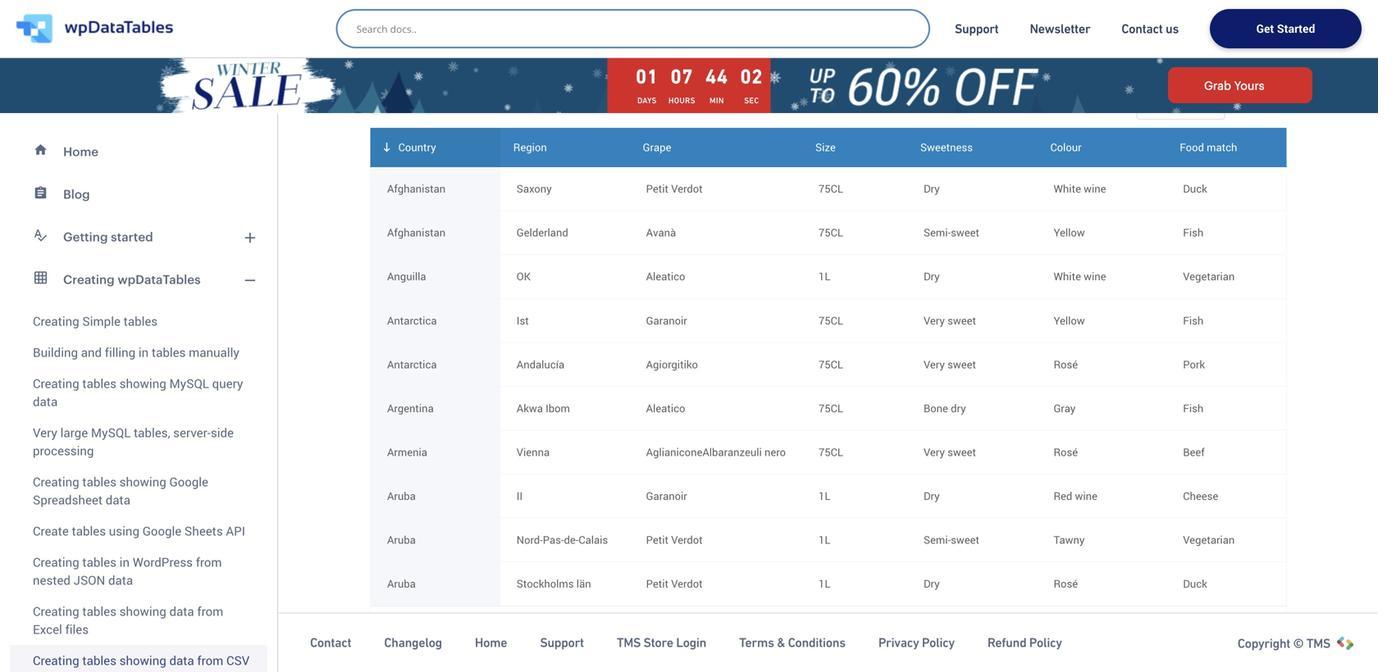Task type: describe. For each thing, give the bounding box(es) containing it.
afghanistan for saxony
[[387, 181, 446, 196]]

getting started
[[63, 230, 153, 244]]

wpdatatables - tables and charts manager wordpress plugin image
[[16, 14, 173, 43]]

bone dry
[[924, 401, 966, 416]]

creating wpdatatables link
[[10, 258, 268, 301]]

building and filling in tables manually
[[33, 344, 240, 361]]

sec
[[744, 96, 759, 105]]

policy for refund policy
[[1030, 636, 1062, 651]]

de-
[[564, 533, 579, 548]]

building
[[33, 344, 78, 361]]

very large mysql tables, server-side processing
[[33, 425, 234, 460]]

sweetness for sweetness button
[[948, 621, 1007, 637]]

colour: activate to sort column ascending element
[[1038, 128, 1167, 167]]

akwa
[[517, 401, 543, 416]]

nested
[[33, 572, 71, 589]]

creating for creating tables showing google spreadsheet data
[[33, 474, 79, 491]]

creating for creating tables in wordpress from nested json data
[[33, 554, 79, 571]]

sweet for agiorgitiko
[[948, 357, 976, 372]]

creating tables in wordpress from nested json data link
[[10, 547, 268, 597]]

semi- for 75cl
[[924, 225, 951, 240]]

creating for creating wpdatatables
[[63, 272, 115, 287]]

agiorgitiko
[[646, 357, 698, 372]]

changelog link
[[384, 635, 442, 652]]

2 nothing selected from the left
[[530, 623, 611, 638]]

ist
[[517, 313, 529, 328]]

creating simple tables
[[33, 313, 158, 330]]

red
[[1054, 489, 1073, 504]]

creating tables showing data from csv files link
[[10, 646, 268, 673]]

us
[[1166, 21, 1179, 36]]

sweet for garanoir
[[948, 313, 976, 328]]

country
[[398, 140, 436, 155]]

contact link
[[310, 635, 351, 652]]

tables for creating tables showing data from excel files
[[82, 604, 116, 620]]

petit verdot for saxony
[[646, 181, 703, 196]]

from for creating tables showing data from excel files
[[197, 604, 223, 620]]

creating tables showing mysql query data
[[33, 375, 243, 410]]

white wine for vegetarian
[[1054, 269, 1107, 284]]

files for creating tables showing data from excel files
[[65, 622, 89, 638]]

grape for 'grape: activate to sort column ascending' element
[[643, 140, 671, 155]]

75cl for aleatico
[[819, 401, 843, 416]]

white for vegetarian
[[1054, 269, 1081, 284]]

white for duck
[[1054, 181, 1081, 196]]

ii
[[517, 489, 523, 504]]

getting
[[63, 230, 108, 244]]

armenia
[[387, 445, 427, 460]]

login
[[676, 636, 707, 651]]

conditions
[[788, 636, 846, 651]]

ibom
[[546, 401, 570, 416]]

grape: activate to sort column ascending element
[[630, 128, 803, 167]]

sweet for aglianiconealbaranzeuli nero
[[948, 445, 976, 460]]

nero
[[765, 445, 786, 460]]

refund
[[988, 636, 1027, 651]]

1l for tawny
[[819, 533, 831, 548]]

food match
[[1180, 140, 1238, 155]]

1l for rosé
[[819, 577, 831, 592]]

vegetarian for white wine
[[1183, 269, 1235, 284]]

dry
[[951, 401, 966, 416]]

1 horizontal spatial home
[[475, 636, 507, 651]]

api
[[226, 523, 245, 540]]

support for the bottommost support link
[[540, 636, 584, 651]]

filling
[[105, 344, 136, 361]]

creating wpdatatables
[[63, 272, 201, 287]]

privacy policy link
[[879, 635, 955, 652]]

very sweet for garanoir
[[924, 313, 976, 328]]

spreadsheet
[[33, 492, 103, 509]]

dry for ii
[[924, 489, 940, 504]]

wordpress
[[133, 554, 193, 571]]

very sweet for agiorgitiko
[[924, 357, 976, 372]]

creating tables showing google spreadsheet data link
[[10, 467, 268, 516]]

aruba for stockholms
[[387, 577, 416, 592]]

showing for creating tables showing data from csv files
[[120, 653, 166, 670]]

started
[[111, 230, 153, 244]]

stockholms
[[517, 577, 574, 592]]

aglianiconealbaranzeuli
[[646, 445, 762, 460]]

showing for creating tables showing data from excel files
[[120, 604, 166, 620]]

fish for semi-sweet
[[1183, 225, 1204, 240]]

sweet for avanà
[[951, 225, 980, 240]]

44
[[706, 65, 728, 88]]

1 horizontal spatial in
[[139, 344, 149, 361]]

privacy policy
[[879, 636, 955, 651]]

contact us link
[[1122, 21, 1179, 37]]

entries
[[1239, 96, 1274, 111]]

very sweet for aglianiconealbaranzeuli nero
[[924, 445, 976, 460]]

2 selected from the left
[[571, 623, 611, 638]]

1 horizontal spatial support link
[[955, 21, 999, 37]]

verdot for stockholms län
[[671, 577, 703, 592]]

refund policy
[[988, 636, 1062, 651]]

1 nothing selected from the left
[[400, 623, 482, 638]]

store
[[644, 636, 673, 651]]

very for garanoir
[[924, 313, 945, 328]]

changelog
[[384, 636, 442, 651]]

creating tables showing mysql query data link
[[10, 368, 268, 418]]

query
[[212, 375, 243, 392]]

0 horizontal spatial home link
[[10, 130, 268, 173]]

google for using
[[143, 523, 182, 540]]

grab
[[1205, 79, 1232, 92]]

match
[[1207, 140, 1238, 155]]

refund policy link
[[988, 635, 1062, 652]]

07
[[671, 65, 694, 88]]

contact us
[[1122, 21, 1179, 36]]

support for support link to the right
[[955, 21, 999, 36]]

stockholms län
[[517, 577, 591, 592]]

food match: activate to sort column ascending element
[[1167, 128, 1287, 167]]

afghanistan for gelderland
[[387, 225, 446, 240]]

sweetness for sweetness: activate to sort column ascending element
[[921, 140, 973, 155]]

1 horizontal spatial tms
[[1307, 637, 1331, 652]]

aruba for nord-
[[387, 533, 416, 548]]

very for aglianiconealbaranzeuli nero
[[924, 445, 945, 460]]

creating for creating tables showing data from csv files
[[33, 653, 79, 670]]

getting started link
[[10, 216, 268, 258]]

min
[[710, 96, 724, 105]]

large
[[60, 425, 88, 441]]

get started
[[1257, 21, 1316, 36]]

wine for cheese
[[1075, 489, 1098, 504]]

colour
[[1051, 140, 1082, 155]]

csv
[[226, 653, 250, 670]]

10
[[1148, 97, 1160, 112]]

tables for creating tables showing mysql query data
[[82, 375, 116, 392]]

get
[[1257, 21, 1275, 36]]

region
[[514, 140, 547, 155]]

petit for saxony
[[646, 181, 669, 196]]

creating tables showing data from excel files
[[33, 604, 223, 638]]

1l for white wine
[[819, 269, 831, 284]]

akwa ibom
[[517, 401, 570, 416]]

1 nothing selected button from the left
[[400, 616, 483, 646]]

data inside creating tables showing data from excel files
[[169, 604, 194, 620]]

blog link
[[10, 173, 268, 216]]

1l for red wine
[[819, 489, 831, 504]]

sheets
[[185, 523, 223, 540]]

sweet for petit verdot
[[951, 533, 980, 548]]

server-
[[173, 425, 211, 441]]

aleatico for akwa ibom
[[646, 401, 685, 416]]

newsletter
[[1030, 21, 1091, 36]]

building and filling in tables manually link
[[10, 337, 268, 368]]



Task type: locate. For each thing, give the bounding box(es) containing it.
manually
[[189, 344, 240, 361]]

1 vertical spatial rosé
[[1054, 445, 1078, 460]]

0 vertical spatial from
[[196, 554, 222, 571]]

2 verdot from the top
[[671, 533, 703, 548]]

1 vertical spatial fish
[[1183, 313, 1204, 328]]

1 garanoir from the top
[[646, 313, 687, 328]]

2 vertical spatial petit
[[646, 577, 669, 592]]

3 petit verdot from the top
[[646, 577, 703, 592]]

nord-pas-de-calais
[[517, 533, 608, 548]]

tables up json
[[82, 554, 116, 571]]

3 dry from the top
[[924, 489, 940, 504]]

antarctica for andalucía
[[387, 357, 437, 372]]

6 75cl from the top
[[819, 445, 843, 460]]

grab yours
[[1205, 79, 1265, 92]]

mysql right large
[[91, 425, 131, 441]]

0 vertical spatial rosé
[[1054, 357, 1078, 372]]

1 vertical spatial wine
[[1084, 269, 1107, 284]]

contact inside "link"
[[1122, 21, 1163, 36]]

0 vertical spatial mysql
[[169, 375, 209, 392]]

afghanistan down country
[[387, 181, 446, 196]]

files inside creating tables showing data from excel files
[[65, 622, 89, 638]]

0 horizontal spatial grape
[[643, 140, 671, 155]]

rosé down the gray
[[1054, 445, 1078, 460]]

tms
[[617, 636, 641, 651], [1307, 637, 1331, 652]]

creating up building
[[33, 313, 79, 330]]

3 rosé from the top
[[1054, 577, 1078, 592]]

1 showing from the top
[[120, 375, 166, 392]]

grab yours link
[[1168, 67, 1313, 103]]

creating up nested
[[33, 554, 79, 571]]

files inside creating tables showing data from csv files
[[33, 671, 56, 673]]

0 vertical spatial yellow
[[1054, 225, 1085, 240]]

petit up avanà
[[646, 181, 669, 196]]

showing for creating tables showing mysql query data
[[120, 375, 166, 392]]

2 garanoir from the top
[[646, 489, 687, 504]]

gelderland
[[517, 225, 568, 240]]

1 yellow from the top
[[1054, 225, 1085, 240]]

1 vertical spatial support
[[540, 636, 584, 651]]

0 vertical spatial contact
[[1122, 21, 1163, 36]]

showing inside creating tables showing data from excel files
[[120, 604, 166, 620]]

rosé down tawny
[[1054, 577, 1078, 592]]

creating tables showing data from excel files link
[[10, 597, 268, 646]]

mysql
[[169, 375, 209, 392], [91, 425, 131, 441]]

aleatico for ok
[[646, 269, 685, 284]]

2 vertical spatial fish
[[1183, 401, 1204, 416]]

duck down food
[[1183, 181, 1208, 196]]

creating up the spreadsheet
[[33, 474, 79, 491]]

print
[[404, 58, 429, 74]]

0 vertical spatial aruba
[[387, 489, 416, 504]]

aleatico down avanà
[[646, 269, 685, 284]]

75cl for petit verdot
[[819, 181, 843, 196]]

creating inside creating tables in wordpress from nested json data
[[33, 554, 79, 571]]

2 semi-sweet from the top
[[924, 533, 980, 548]]

0 horizontal spatial nothing selected
[[400, 623, 482, 638]]

1 vertical spatial aleatico
[[646, 401, 685, 416]]

0 horizontal spatial in
[[120, 554, 130, 571]]

rosé up the gray
[[1054, 357, 1078, 372]]

support link
[[955, 21, 999, 37], [540, 635, 584, 652]]

0 horizontal spatial nothing
[[400, 623, 439, 638]]

show
[[1094, 96, 1124, 111]]

tms left store
[[617, 636, 641, 651]]

1 policy from the left
[[922, 636, 955, 651]]

2 aruba from the top
[[387, 533, 416, 548]]

75cl for agiorgitiko
[[819, 357, 843, 372]]

75cl for garanoir
[[819, 313, 843, 328]]

0 horizontal spatial tms
[[617, 636, 641, 651]]

mysql left query
[[169, 375, 209, 392]]

pork
[[1183, 357, 1205, 372]]

grape inside 'button'
[[704, 621, 738, 637]]

in down using
[[120, 554, 130, 571]]

1 vertical spatial yellow
[[1054, 313, 1085, 328]]

län
[[577, 577, 591, 592]]

4 1l from the top
[[819, 577, 831, 592]]

sweetness
[[921, 140, 973, 155], [948, 621, 1007, 637]]

aruba
[[387, 489, 416, 504], [387, 533, 416, 548], [387, 577, 416, 592]]

0 vertical spatial in
[[139, 344, 149, 361]]

1 vertical spatial afghanistan
[[387, 225, 446, 240]]

data up using
[[106, 492, 130, 509]]

white wine for duck
[[1054, 181, 1107, 196]]

&
[[777, 636, 785, 651]]

in right filling
[[139, 344, 149, 361]]

terms & conditions
[[739, 636, 846, 651]]

tables down creating tables showing data from excel files
[[82, 653, 116, 670]]

10 button
[[1148, 91, 1214, 119]]

0 vertical spatial white wine
[[1054, 181, 1107, 196]]

calais
[[579, 533, 608, 548]]

saxony
[[517, 181, 552, 196]]

tables for creating tables in wordpress from nested json data
[[82, 554, 116, 571]]

from inside creating tables showing data from excel files
[[197, 604, 223, 620]]

1 duck from the top
[[1183, 181, 1208, 196]]

policy inside refund policy link
[[1030, 636, 1062, 651]]

tms right ©
[[1307, 637, 1331, 652]]

cheese
[[1183, 489, 1219, 504]]

vienna
[[517, 445, 550, 460]]

1 afghanistan from the top
[[387, 181, 446, 196]]

tms store login link
[[617, 635, 707, 652]]

garanoir up agiorgitiko
[[646, 313, 687, 328]]

0 vertical spatial garanoir
[[646, 313, 687, 328]]

create tables using google sheets api link
[[10, 516, 268, 547]]

semi-sweet for tawny
[[924, 533, 980, 548]]

yellow for semi-sweet
[[1054, 225, 1085, 240]]

0 vertical spatial white
[[1054, 181, 1081, 196]]

1 vertical spatial home link
[[475, 635, 507, 652]]

1 vertical spatial in
[[120, 554, 130, 571]]

2 aleatico from the top
[[646, 401, 685, 416]]

aleatico down agiorgitiko
[[646, 401, 685, 416]]

data inside creating tables in wordpress from nested json data
[[108, 572, 133, 589]]

3 75cl from the top
[[819, 313, 843, 328]]

1 vertical spatial google
[[143, 523, 182, 540]]

1 vertical spatial semi-
[[924, 533, 951, 548]]

4 dry from the top
[[924, 577, 940, 592]]

tables down json
[[82, 604, 116, 620]]

0 horizontal spatial mysql
[[91, 425, 131, 441]]

showing for creating tables showing google spreadsheet data
[[120, 474, 166, 491]]

yours
[[1235, 79, 1265, 92]]

1 vertical spatial sweetness
[[948, 621, 1007, 637]]

1 horizontal spatial policy
[[1030, 636, 1062, 651]]

1 vertical spatial files
[[33, 671, 56, 673]]

garanoir down the "aglianiconealbaranzeuli"
[[646, 489, 687, 504]]

rosé for pork
[[1054, 357, 1078, 372]]

data inside creating tables showing mysql query data
[[33, 393, 58, 410]]

afghanistan up anguilla at the top left of page
[[387, 225, 446, 240]]

showing down the creating tables showing data from excel files link
[[120, 653, 166, 670]]

dry for stockholms län
[[924, 577, 940, 592]]

grape left terms at the bottom right of the page
[[704, 621, 738, 637]]

1 vertical spatial very sweet
[[924, 357, 976, 372]]

1 vertical spatial antarctica
[[387, 357, 437, 372]]

1 vertical spatial duck
[[1183, 577, 1208, 592]]

1 horizontal spatial grape
[[704, 621, 738, 637]]

0 horizontal spatial files
[[33, 671, 56, 673]]

data inside creating tables showing google spreadsheet data
[[106, 492, 130, 509]]

1 horizontal spatial nothing
[[530, 623, 568, 638]]

grape down days
[[643, 140, 671, 155]]

1 white wine from the top
[[1054, 181, 1107, 196]]

2 vertical spatial petit verdot
[[646, 577, 703, 592]]

google down server-
[[169, 474, 208, 491]]

0 horizontal spatial support
[[540, 636, 584, 651]]

1 horizontal spatial files
[[65, 622, 89, 638]]

and
[[81, 344, 102, 361]]

creating up excel
[[33, 604, 79, 620]]

0 vertical spatial semi-
[[924, 225, 951, 240]]

nothing selected button
[[400, 616, 483, 646], [530, 616, 613, 646]]

petit verdot up tms store login link
[[646, 577, 703, 592]]

3 very sweet from the top
[[924, 445, 976, 460]]

0 vertical spatial sweetness
[[921, 140, 973, 155]]

very inside "very large mysql tables, server-side processing"
[[33, 425, 57, 441]]

2 vertical spatial verdot
[[671, 577, 703, 592]]

data down wordpress
[[169, 604, 194, 620]]

region: activate to sort column ascending element
[[500, 128, 630, 167]]

1 rosé from the top
[[1054, 357, 1078, 372]]

1 petit verdot from the top
[[646, 181, 703, 196]]

antarctica for ist
[[387, 313, 437, 328]]

tables inside creating tables showing mysql query data
[[82, 375, 116, 392]]

data left csv
[[169, 653, 194, 670]]

andalucía
[[517, 357, 565, 372]]

0 vertical spatial duck
[[1183, 181, 1208, 196]]

1 selected from the left
[[441, 623, 482, 638]]

privacy
[[879, 636, 919, 651]]

copyright
[[1238, 637, 1291, 652]]

0 horizontal spatial policy
[[922, 636, 955, 651]]

0 vertical spatial support
[[955, 21, 999, 36]]

1 vertical spatial from
[[197, 604, 223, 620]]

1 vertical spatial semi-sweet
[[924, 533, 980, 548]]

using
[[109, 523, 139, 540]]

3 petit from the top
[[646, 577, 669, 592]]

1 vertical spatial aruba
[[387, 533, 416, 548]]

1 vertical spatial white wine
[[1054, 269, 1107, 284]]

pas-
[[543, 533, 564, 548]]

in
[[139, 344, 149, 361], [120, 554, 130, 571]]

0 vertical spatial wine
[[1084, 181, 1107, 196]]

tables inside creating tables showing data from csv files
[[82, 653, 116, 670]]

2 antarctica from the top
[[387, 357, 437, 372]]

creating down building
[[33, 375, 79, 392]]

0 vertical spatial files
[[65, 622, 89, 638]]

antarctica up argentina
[[387, 357, 437, 372]]

wine for vegetarian
[[1084, 269, 1107, 284]]

from inside creating tables in wordpress from nested json data
[[196, 554, 222, 571]]

3 aruba from the top
[[387, 577, 416, 592]]

country: activate to sort column descending element
[[370, 128, 500, 167]]

rosé for duck
[[1054, 577, 1078, 592]]

policy right refund
[[1030, 636, 1062, 651]]

0 vertical spatial vegetarian
[[1183, 269, 1235, 284]]

petit verdot for nord-pas-de-calais
[[646, 533, 703, 548]]

2 petit from the top
[[646, 533, 669, 548]]

semi- for 1l
[[924, 533, 951, 548]]

grape
[[643, 140, 671, 155], [704, 621, 738, 637]]

rosé for beef
[[1054, 445, 1078, 460]]

files for creating tables showing data from csv files
[[33, 671, 56, 673]]

75cl for avanà
[[819, 225, 843, 240]]

tables down and
[[82, 375, 116, 392]]

home link up "blog"
[[10, 130, 268, 173]]

2 vertical spatial wine
[[1075, 489, 1098, 504]]

1l
[[819, 269, 831, 284], [819, 489, 831, 504], [819, 533, 831, 548], [819, 577, 831, 592]]

creating inside creating tables showing data from excel files
[[33, 604, 79, 620]]

1 vegetarian from the top
[[1183, 269, 1235, 284]]

tables for creating tables showing data from csv files
[[82, 653, 116, 670]]

vegetarian
[[1183, 269, 1235, 284], [1183, 533, 1235, 548]]

showing inside creating tables showing mysql query data
[[120, 375, 166, 392]]

Food match text field
[[1183, 615, 1270, 645]]

0 vertical spatial home
[[63, 144, 99, 159]]

semi-sweet for yellow
[[924, 225, 980, 240]]

sweetness: activate to sort column ascending element
[[907, 128, 1038, 167]]

1 horizontal spatial mysql
[[169, 375, 209, 392]]

3 showing from the top
[[120, 604, 166, 620]]

garanoir for ist
[[646, 313, 687, 328]]

2 fish from the top
[[1183, 313, 1204, 328]]

1 horizontal spatial home link
[[475, 635, 507, 652]]

1 vertical spatial white
[[1054, 269, 1081, 284]]

1 horizontal spatial contact
[[1122, 21, 1163, 36]]

1 horizontal spatial nothing selected button
[[530, 616, 613, 646]]

duck up the food match text box
[[1183, 577, 1208, 592]]

1 aleatico from the top
[[646, 269, 685, 284]]

2 policy from the left
[[1030, 636, 1062, 651]]

create
[[33, 523, 69, 540]]

1 vertical spatial verdot
[[671, 533, 703, 548]]

beef
[[1183, 445, 1205, 460]]

food
[[1180, 140, 1204, 155]]

2 very sweet from the top
[[924, 357, 976, 372]]

1 vertical spatial petit verdot
[[646, 533, 703, 548]]

tawny
[[1054, 533, 1085, 548]]

selected
[[441, 623, 482, 638], [571, 623, 611, 638]]

2 yellow from the top
[[1054, 313, 1085, 328]]

from inside creating tables showing data from csv files
[[197, 653, 223, 670]]

grape button
[[646, 615, 786, 645]]

simple
[[82, 313, 121, 330]]

contact for contact us
[[1122, 21, 1163, 36]]

home link right changelog
[[475, 635, 507, 652]]

red wine
[[1054, 489, 1098, 504]]

0 horizontal spatial nothing selected button
[[400, 616, 483, 646]]

petit verdot up avanà
[[646, 181, 703, 196]]

0 vertical spatial home link
[[10, 130, 268, 173]]

showing down building and filling in tables manually link in the left bottom of the page
[[120, 375, 166, 392]]

0 horizontal spatial contact
[[310, 636, 351, 651]]

1 1l from the top
[[819, 269, 831, 284]]

google up wordpress
[[143, 523, 182, 540]]

1 vertical spatial petit
[[646, 533, 669, 548]]

contact for contact
[[310, 636, 351, 651]]

75cl for aglianiconealbaranzeuli nero
[[819, 445, 843, 460]]

files down excel
[[33, 671, 56, 673]]

antarctica down anguilla at the top left of page
[[387, 313, 437, 328]]

0 vertical spatial semi-sweet
[[924, 225, 980, 240]]

creating tables showing google spreadsheet data
[[33, 474, 208, 509]]

2 vertical spatial from
[[197, 653, 223, 670]]

petit up store
[[646, 577, 669, 592]]

aglianiconealbaranzeuli nero
[[646, 445, 786, 460]]

tables inside creating tables showing google spreadsheet data
[[82, 474, 116, 491]]

0 vertical spatial petit
[[646, 181, 669, 196]]

argentina
[[387, 401, 434, 416]]

0 vertical spatial support link
[[955, 21, 999, 37]]

terms
[[739, 636, 774, 651]]

0 vertical spatial fish
[[1183, 225, 1204, 240]]

1 horizontal spatial support
[[955, 21, 999, 36]]

creating for creating simple tables
[[33, 313, 79, 330]]

1 white from the top
[[1054, 181, 1081, 196]]

0 vertical spatial petit verdot
[[646, 181, 703, 196]]

tables for create tables using google sheets api
[[72, 523, 106, 540]]

tables up building and filling in tables manually link in the left bottom of the page
[[124, 313, 158, 330]]

1 aruba from the top
[[387, 489, 416, 504]]

1 vertical spatial mysql
[[91, 425, 131, 441]]

mysql inside "very large mysql tables, server-side processing"
[[91, 425, 131, 441]]

side
[[211, 425, 234, 441]]

tables for creating tables showing google spreadsheet data
[[82, 474, 116, 491]]

1 petit from the top
[[646, 181, 669, 196]]

files
[[65, 622, 89, 638], [33, 671, 56, 673]]

contact
[[1122, 21, 1163, 36], [310, 636, 351, 651]]

2 vertical spatial rosé
[[1054, 577, 1078, 592]]

1 vertical spatial grape
[[704, 621, 738, 637]]

policy for privacy policy
[[922, 636, 955, 651]]

tables left using
[[72, 523, 106, 540]]

very large mysql tables, server-side processing link
[[10, 418, 268, 467]]

create tables using google sheets api
[[33, 523, 245, 540]]

0 vertical spatial grape
[[643, 140, 671, 155]]

showing down "creating tables in wordpress from nested json data" link
[[120, 604, 166, 620]]

google
[[169, 474, 208, 491], [143, 523, 182, 540]]

tables down the creating simple tables link
[[152, 344, 186, 361]]

1 verdot from the top
[[671, 181, 703, 196]]

dry
[[924, 181, 940, 196], [924, 269, 940, 284], [924, 489, 940, 504], [924, 577, 940, 592]]

petit for stockholms län
[[646, 577, 669, 592]]

verdot for saxony
[[671, 181, 703, 196]]

1 75cl from the top
[[819, 181, 843, 196]]

1 vertical spatial home
[[475, 636, 507, 651]]

3 1l from the top
[[819, 533, 831, 548]]

1 very sweet from the top
[[924, 313, 976, 328]]

dry for saxony
[[924, 181, 940, 196]]

dry for ok
[[924, 269, 940, 284]]

petit verdot right calais
[[646, 533, 703, 548]]

tables up the spreadsheet
[[82, 474, 116, 491]]

started
[[1277, 21, 1316, 36]]

2 semi- from the top
[[924, 533, 951, 548]]

very for agiorgitiko
[[924, 357, 945, 372]]

sweetness button
[[924, 615, 1021, 645]]

0 vertical spatial verdot
[[671, 181, 703, 196]]

creating inside the creating simple tables link
[[33, 313, 79, 330]]

yellow for very sweet
[[1054, 313, 1085, 328]]

0 vertical spatial google
[[169, 474, 208, 491]]

excel
[[33, 622, 62, 638]]

mysql inside creating tables showing mysql query data
[[169, 375, 209, 392]]

0 horizontal spatial support link
[[540, 635, 584, 652]]

creating down excel
[[33, 653, 79, 670]]

size: activate to sort column ascending element
[[803, 128, 907, 167]]

creating up creating simple tables
[[63, 272, 115, 287]]

petit
[[646, 181, 669, 196], [646, 533, 669, 548], [646, 577, 669, 592]]

from for creating tables in wordpress from nested json data
[[196, 554, 222, 571]]

2 duck from the top
[[1183, 577, 1208, 592]]

1 vertical spatial support link
[[540, 635, 584, 652]]

5 75cl from the top
[[819, 401, 843, 416]]

petit verdot for stockholms län
[[646, 577, 703, 592]]

duck for rosé
[[1183, 577, 1208, 592]]

google inside creating tables showing google spreadsheet data
[[169, 474, 208, 491]]

3 fish from the top
[[1183, 401, 1204, 416]]

in inside creating tables in wordpress from nested json data
[[120, 554, 130, 571]]

2 1l from the top
[[819, 489, 831, 504]]

1 nothing from the left
[[400, 623, 439, 638]]

2 afghanistan from the top
[[387, 225, 446, 240]]

print button
[[370, 49, 444, 82]]

petit for nord-pas-de-calais
[[646, 533, 669, 548]]

1 horizontal spatial selected
[[571, 623, 611, 638]]

wine for duck
[[1084, 181, 1107, 196]]

showing inside creating tables showing google spreadsheet data
[[120, 474, 166, 491]]

3 verdot from the top
[[671, 577, 703, 592]]

0 vertical spatial very sweet
[[924, 313, 976, 328]]

creating inside creating tables showing google spreadsheet data
[[33, 474, 79, 491]]

Search form search field
[[357, 17, 918, 40]]

creating inside creating wpdatatables link
[[63, 272, 115, 287]]

showing inside creating tables showing data from csv files
[[120, 653, 166, 670]]

4 showing from the top
[[120, 653, 166, 670]]

1 semi-sweet from the top
[[924, 225, 980, 240]]

home right changelog
[[475, 636, 507, 651]]

data inside creating tables showing data from csv files
[[169, 653, 194, 670]]

tables inside creating tables showing data from excel files
[[82, 604, 116, 620]]

fish for very sweet
[[1183, 313, 1204, 328]]

1 fish from the top
[[1183, 225, 1204, 240]]

verdot
[[671, 181, 703, 196], [671, 533, 703, 548], [671, 577, 703, 592]]

verdot for nord-pas-de-calais
[[671, 533, 703, 548]]

home link
[[10, 130, 268, 173], [475, 635, 507, 652]]

2 nothing selected button from the left
[[530, 616, 613, 646]]

2 rosé from the top
[[1054, 445, 1078, 460]]

0 vertical spatial aleatico
[[646, 269, 685, 284]]

0 vertical spatial antarctica
[[387, 313, 437, 328]]

creating for creating tables showing mysql query data
[[33, 375, 79, 392]]

©
[[1294, 637, 1304, 652]]

tables,
[[134, 425, 170, 441]]

data right json
[[108, 572, 133, 589]]

sweetness inside button
[[948, 621, 1007, 637]]

2 white from the top
[[1054, 269, 1081, 284]]

vegetarian for tawny
[[1183, 533, 1235, 548]]

2 nothing from the left
[[530, 623, 568, 638]]

grape for grape 'button'
[[704, 621, 738, 637]]

hours
[[669, 96, 696, 105]]

1 dry from the top
[[924, 181, 940, 196]]

1 vertical spatial vegetarian
[[1183, 533, 1235, 548]]

policy inside privacy policy link
[[922, 636, 955, 651]]

home up "blog"
[[63, 144, 99, 159]]

1 semi- from the top
[[924, 225, 951, 240]]

petit verdot
[[646, 181, 703, 196], [646, 533, 703, 548], [646, 577, 703, 592]]

data down building
[[33, 393, 58, 410]]

0 horizontal spatial selected
[[441, 623, 482, 638]]

2 dry from the top
[[924, 269, 940, 284]]

4 75cl from the top
[[819, 357, 843, 372]]

showing down very large mysql tables, server-side processing link
[[120, 474, 166, 491]]

2 vegetarian from the top
[[1183, 533, 1235, 548]]

2 75cl from the top
[[819, 225, 843, 240]]

creating inside creating tables showing mysql query data
[[33, 375, 79, 392]]

google for showing
[[169, 474, 208, 491]]

copyright © tms
[[1238, 637, 1331, 652]]

creating inside creating tables showing data from csv files
[[33, 653, 79, 670]]

garanoir for ii
[[646, 489, 687, 504]]

Search input search field
[[357, 17, 918, 40]]

2 white wine from the top
[[1054, 269, 1107, 284]]

2 petit verdot from the top
[[646, 533, 703, 548]]

tables inside creating tables in wordpress from nested json data
[[82, 554, 116, 571]]

creating for creating tables showing data from excel files
[[33, 604, 79, 620]]

2 vertical spatial aruba
[[387, 577, 416, 592]]

fish for bone dry
[[1183, 401, 1204, 416]]

files right excel
[[65, 622, 89, 638]]

petit right calais
[[646, 533, 669, 548]]

wpdatatables
[[118, 272, 201, 287]]

sweet
[[951, 225, 980, 240], [948, 313, 976, 328], [948, 357, 976, 372], [948, 445, 976, 460], [951, 533, 980, 548]]

from for creating tables showing data from csv files
[[197, 653, 223, 670]]

duck for white wine
[[1183, 181, 1208, 196]]

1 vertical spatial garanoir
[[646, 489, 687, 504]]

1 vertical spatial contact
[[310, 636, 351, 651]]

2 showing from the top
[[120, 474, 166, 491]]

days
[[638, 96, 657, 105]]

0 horizontal spatial home
[[63, 144, 99, 159]]

processing
[[33, 443, 94, 460]]

Size text field
[[819, 615, 891, 645]]

1 horizontal spatial nothing selected
[[530, 623, 611, 638]]

1 antarctica from the top
[[387, 313, 437, 328]]

policy right "privacy"
[[922, 636, 955, 651]]

2 vertical spatial very sweet
[[924, 445, 976, 460]]



Task type: vqa. For each thing, say whether or not it's contained in the screenshot.


